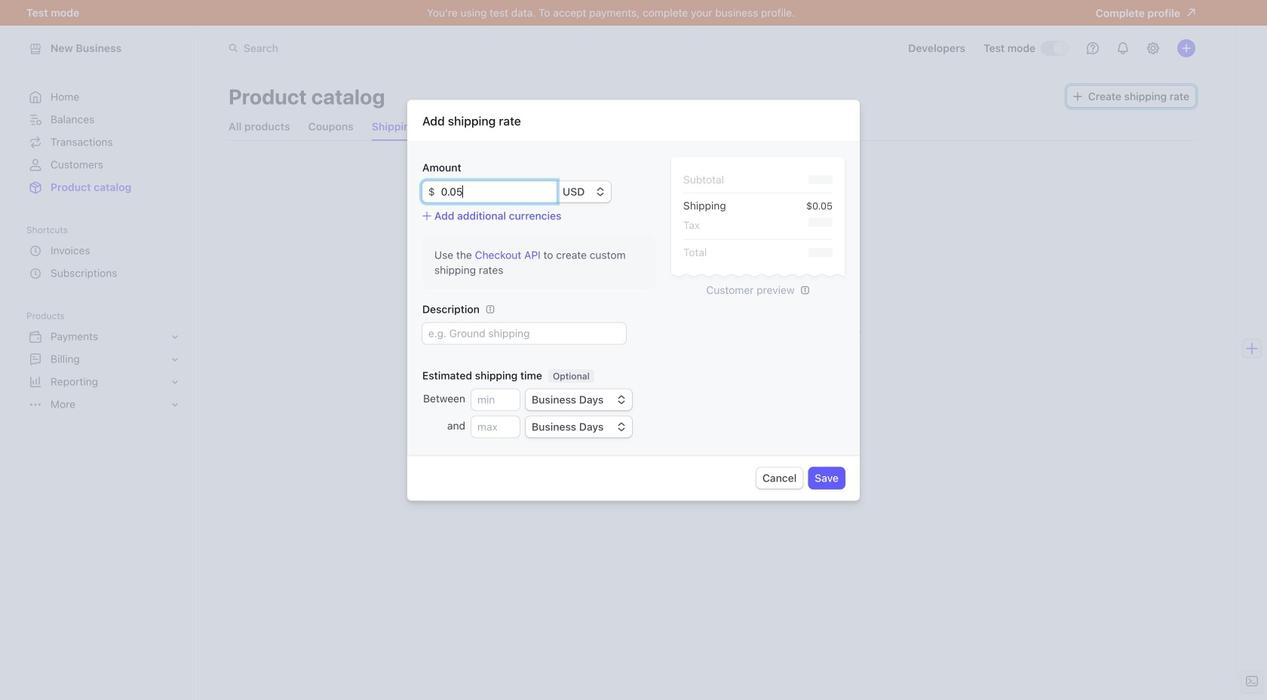 Task type: locate. For each thing, give the bounding box(es) containing it.
products element
[[26, 306, 183, 416], [26, 326, 183, 416]]

core navigation links element
[[26, 86, 183, 199]]

shortcuts element
[[26, 220, 183, 285], [26, 240, 183, 285]]

tab list
[[229, 113, 651, 140]]

2 shortcuts element from the top
[[26, 240, 183, 285]]

1 shortcuts element from the top
[[26, 220, 183, 285]]

None search field
[[219, 35, 645, 62]]

shortcuts element for 2nd products element from the top of the page
[[26, 220, 183, 285]]

e.g. Ground shipping text field
[[422, 323, 626, 344]]



Task type: vqa. For each thing, say whether or not it's contained in the screenshot.
ARE
no



Task type: describe. For each thing, give the bounding box(es) containing it.
min text field
[[471, 389, 520, 411]]

1 products element from the top
[[26, 306, 183, 416]]

max text field
[[471, 417, 520, 438]]

svg image
[[1073, 92, 1082, 101]]

svg image
[[567, 398, 576, 407]]

shortcuts element for first products element from the top of the page
[[26, 240, 183, 285]]

2 products element from the top
[[26, 326, 183, 416]]

0.00 text field
[[435, 181, 557, 202]]



